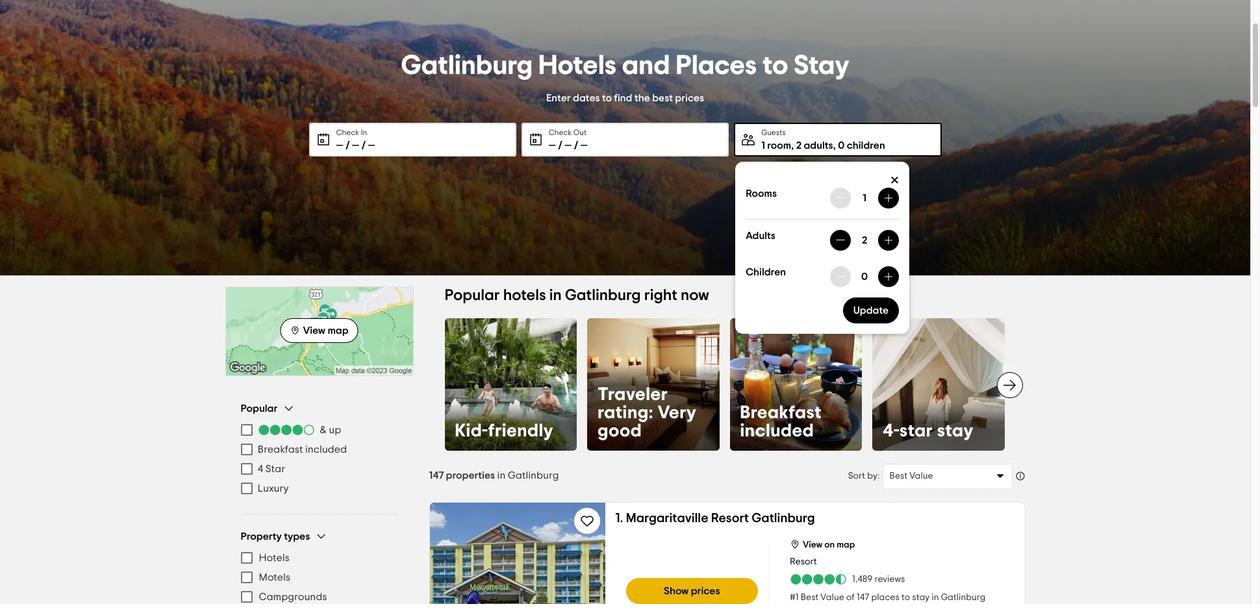 Task type: describe. For each thing, give the bounding box(es) containing it.
1 vertical spatial breakfast included
[[258, 444, 347, 455]]

0 horizontal spatial stay
[[912, 593, 930, 602]]

1,489
[[852, 575, 873, 584]]

next image
[[1002, 377, 1018, 393]]

4-star stay link
[[873, 318, 1005, 451]]

6 — from the left
[[581, 140, 588, 150]]

show
[[664, 586, 689, 596]]

2 vertical spatial to
[[902, 593, 910, 602]]

1. margaritaville resort gatlinburg
[[616, 512, 815, 525]]

in
[[361, 128, 367, 136]]

4.0 of 5 bubbles image
[[258, 425, 315, 435]]

room
[[768, 140, 792, 150]]

children
[[746, 267, 786, 277]]

map inside button
[[837, 540, 855, 549]]

3 / from the left
[[558, 140, 563, 150]]

1 , from the left
[[792, 140, 794, 150]]

star
[[900, 422, 933, 440]]

1 for of
[[796, 593, 799, 602]]

up
[[329, 425, 341, 435]]

menu for popular
[[241, 420, 398, 498]]

the
[[635, 93, 650, 103]]

4-
[[883, 422, 900, 440]]

show prices button
[[626, 578, 758, 604]]

menu for property types
[[241, 548, 398, 604]]

on
[[825, 540, 835, 549]]

2 set child count to one less image from the left
[[884, 271, 894, 282]]

1,489 reviews button
[[790, 573, 905, 586]]

kid-friendly
[[455, 422, 554, 440]]

2 , from the left
[[833, 140, 836, 150]]

1.
[[616, 512, 623, 525]]

show prices
[[664, 586, 720, 596]]

4-star stay
[[883, 422, 974, 440]]

4 / from the left
[[574, 140, 579, 150]]

view for view map
[[303, 325, 326, 336]]

2 inside 'guests 1 room , 2 adults , 0 children'
[[796, 140, 802, 150]]

find
[[614, 93, 633, 103]]

property types
[[241, 531, 310, 542]]

hotels
[[503, 288, 546, 303]]

very
[[658, 404, 697, 422]]

kid-
[[455, 422, 488, 440]]

4 — from the left
[[549, 140, 556, 150]]

star
[[265, 464, 285, 474]]

gatlinburg for 1. margaritaville resort gatlinburg
[[752, 512, 815, 525]]

# 1 best value of 147 places to stay in gatlinburg
[[790, 593, 986, 602]]

view for view on map
[[803, 540, 823, 549]]

popular hotels in gatlinburg right now
[[445, 288, 709, 303]]

set adult count to one less image
[[836, 235, 846, 245]]

update button
[[843, 297, 899, 323]]

1 horizontal spatial to
[[763, 52, 788, 79]]

by:
[[868, 471, 880, 481]]

0 vertical spatial prices
[[675, 93, 704, 103]]

check for check in — / — / —
[[336, 128, 359, 136]]

included inside 'breakfast included'
[[740, 422, 814, 440]]

view on map button
[[790, 536, 855, 551]]

gatlinburg for popular hotels in gatlinburg right now
[[565, 288, 641, 303]]

prices inside button
[[691, 586, 720, 596]]

best value button
[[883, 464, 1013, 489]]

out
[[574, 128, 587, 136]]

0 horizontal spatial resort
[[711, 512, 749, 525]]

update
[[854, 305, 889, 315]]

2 horizontal spatial in
[[932, 593, 939, 602]]

0 horizontal spatial value
[[821, 593, 845, 602]]

1 horizontal spatial 0
[[862, 271, 868, 282]]

view on map
[[803, 540, 855, 549]]

× button
[[891, 172, 899, 190]]

kid-friendly link
[[445, 318, 577, 451]]

147 properties in gatlinburg
[[429, 470, 559, 481]]

check out — / — / —
[[549, 128, 588, 150]]

0 vertical spatial hotels
[[539, 52, 617, 79]]

reviews
[[875, 575, 905, 584]]

2 — from the left
[[352, 140, 359, 150]]

check in — / — / —
[[336, 128, 375, 150]]

best value
[[890, 471, 933, 481]]

children
[[847, 140, 885, 150]]

and
[[622, 52, 670, 79]]

gatlinburg hotels and places to stay
[[401, 52, 850, 79]]

traveler
[[598, 386, 668, 404]]

view map button
[[280, 318, 358, 343]]

breakfast inside menu
[[258, 444, 303, 455]]

0 inside 'guests 1 room , 2 adults , 0 children'
[[838, 140, 845, 150]]

properties
[[446, 470, 495, 481]]



Task type: vqa. For each thing, say whether or not it's contained in the screenshot.
check inside Check Out — / — / —
yes



Task type: locate. For each thing, give the bounding box(es) containing it.
stay
[[938, 422, 974, 440], [912, 593, 930, 602]]

0 horizontal spatial hotels
[[259, 553, 290, 563]]

0 horizontal spatial included
[[305, 444, 347, 455]]

, left adults
[[792, 140, 794, 150]]

breakfast included
[[740, 404, 822, 440], [258, 444, 347, 455]]

0 vertical spatial included
[[740, 422, 814, 440]]

popular left hotels
[[445, 288, 500, 303]]

0 horizontal spatial 2
[[796, 140, 802, 150]]

of
[[847, 593, 855, 602]]

group containing property types
[[241, 530, 398, 604]]

#
[[790, 593, 796, 602]]

0 up update
[[862, 271, 868, 282]]

0 vertical spatial resort
[[711, 512, 749, 525]]

1 vertical spatial stay
[[912, 593, 930, 602]]

0 horizontal spatial in
[[497, 470, 506, 481]]

in right hotels
[[550, 288, 562, 303]]

5 — from the left
[[565, 140, 572, 150]]

to left stay
[[763, 52, 788, 79]]

2 vertical spatial in
[[932, 593, 939, 602]]

value
[[910, 471, 933, 481], [821, 593, 845, 602]]

1 vertical spatial in
[[497, 470, 506, 481]]

value left of
[[821, 593, 845, 602]]

gatlinburg
[[401, 52, 533, 79], [565, 288, 641, 303], [508, 470, 559, 481], [752, 512, 815, 525], [941, 593, 986, 602]]

0 vertical spatial value
[[910, 471, 933, 481]]

0 horizontal spatial 147
[[429, 470, 444, 481]]

2 horizontal spatial to
[[902, 593, 910, 602]]

property
[[241, 531, 282, 542]]

1 left the room at the top right
[[762, 140, 765, 150]]

value down star
[[910, 471, 933, 481]]

147 right of
[[857, 593, 870, 602]]

set child count to one less image down the "set adult count to one more" 'icon'
[[884, 271, 894, 282]]

1 vertical spatial hotels
[[259, 553, 290, 563]]

best inside popup button
[[890, 471, 908, 481]]

to left find
[[602, 93, 612, 103]]

2 check from the left
[[549, 128, 572, 136]]

1 vertical spatial 147
[[857, 593, 870, 602]]

2 vertical spatial 1
[[796, 593, 799, 602]]

4
[[258, 464, 263, 474]]

popular for popular
[[241, 403, 278, 414]]

check left the out
[[549, 128, 572, 136]]

adults
[[804, 140, 833, 150]]

1,489 reviews link
[[790, 573, 905, 586]]

adults
[[746, 230, 776, 241]]

resort
[[711, 512, 749, 525], [790, 557, 817, 566]]

3 — from the left
[[368, 140, 375, 150]]

0 vertical spatial 2
[[796, 140, 802, 150]]

friendly
[[488, 422, 554, 440]]

1 horizontal spatial popular
[[445, 288, 500, 303]]

×
[[891, 172, 899, 190]]

1 vertical spatial 1
[[863, 193, 867, 203]]

rooms
[[746, 188, 777, 199]]

1 horizontal spatial best
[[890, 471, 908, 481]]

1 right set room count to one less 'image'
[[863, 193, 867, 203]]

1 left of
[[796, 593, 799, 602]]

best
[[890, 471, 908, 481], [801, 593, 819, 602]]

1 horizontal spatial view
[[803, 540, 823, 549]]

1 horizontal spatial 1
[[796, 593, 799, 602]]

set rooms to one more image
[[884, 193, 894, 203]]

2
[[796, 140, 802, 150], [862, 235, 868, 245]]

1 for 2
[[762, 140, 765, 150]]

2 / from the left
[[362, 140, 366, 150]]

view
[[303, 325, 326, 336], [803, 540, 823, 549]]

campgrounds
[[259, 592, 327, 602]]

0 horizontal spatial set child count to one less image
[[836, 271, 846, 282]]

2 right the room at the top right
[[796, 140, 802, 150]]

4.5 of 5 bubbles. 1,489 reviews element
[[790, 573, 905, 586]]

4 star
[[258, 464, 285, 474]]

breakfast
[[740, 404, 822, 422], [258, 444, 303, 455]]

traveler rating: very good
[[598, 386, 697, 440]]

0 horizontal spatial breakfast
[[258, 444, 303, 455]]

0 vertical spatial best
[[890, 471, 908, 481]]

check inside 'check in — / — / —'
[[336, 128, 359, 136]]

group
[[241, 402, 398, 498], [241, 530, 398, 604]]

hotels up dates
[[539, 52, 617, 79]]

0 vertical spatial menu
[[241, 420, 398, 498]]

1 horizontal spatial in
[[550, 288, 562, 303]]

1 / from the left
[[346, 140, 350, 150]]

0 horizontal spatial breakfast included
[[258, 444, 347, 455]]

1 vertical spatial prices
[[691, 586, 720, 596]]

0
[[838, 140, 845, 150], [862, 271, 868, 282]]

2 horizontal spatial 1
[[863, 193, 867, 203]]

guests
[[762, 128, 786, 136]]

view inside button
[[303, 325, 326, 336]]

good
[[598, 422, 642, 440]]

1 horizontal spatial 147
[[857, 593, 870, 602]]

prices right best
[[675, 93, 704, 103]]

0 vertical spatial 147
[[429, 470, 444, 481]]

check for check out — / — / —
[[549, 128, 572, 136]]

1 vertical spatial group
[[241, 530, 398, 604]]

1 horizontal spatial breakfast
[[740, 404, 822, 422]]

1 vertical spatial view
[[803, 540, 823, 549]]

places
[[676, 52, 757, 79]]

1 horizontal spatial stay
[[938, 422, 974, 440]]

map inside button
[[328, 325, 349, 336]]

0 vertical spatial popular
[[445, 288, 500, 303]]

stay
[[794, 52, 850, 79]]

stay right places
[[912, 593, 930, 602]]

to right places
[[902, 593, 910, 602]]

0 vertical spatial 1
[[762, 140, 765, 150]]

value inside popup button
[[910, 471, 933, 481]]

traveler rating: very good link
[[587, 318, 720, 451]]

1 horizontal spatial check
[[549, 128, 572, 136]]

1 vertical spatial menu
[[241, 548, 398, 604]]

places
[[872, 593, 900, 602]]

motels
[[259, 572, 291, 583]]

1 set child count to one less image from the left
[[836, 271, 846, 282]]

1 check from the left
[[336, 128, 359, 136]]

in right places
[[932, 593, 939, 602]]

1 horizontal spatial resort
[[790, 557, 817, 566]]

prices right show
[[691, 586, 720, 596]]

,
[[792, 140, 794, 150], [833, 140, 836, 150]]

view map
[[303, 325, 349, 336]]

in for hotels
[[550, 288, 562, 303]]

0 right adults
[[838, 140, 845, 150]]

check inside check out — / — / —
[[549, 128, 572, 136]]

popular up 4.0 of 5 bubbles image
[[241, 403, 278, 414]]

breakfast included inside breakfast included link
[[740, 404, 822, 440]]

0 vertical spatial breakfast included
[[740, 404, 822, 440]]

0 vertical spatial group
[[241, 402, 398, 498]]

2 right set adult count to one less icon
[[862, 235, 868, 245]]

luxury
[[258, 483, 289, 494]]

1 vertical spatial 2
[[862, 235, 868, 245]]

0 horizontal spatial best
[[801, 593, 819, 602]]

to
[[763, 52, 788, 79], [602, 93, 612, 103], [902, 593, 910, 602]]

0 vertical spatial map
[[328, 325, 349, 336]]

1 vertical spatial included
[[305, 444, 347, 455]]

set child count to one less image
[[836, 271, 846, 282], [884, 271, 894, 282]]

1 horizontal spatial value
[[910, 471, 933, 481]]

0 horizontal spatial 0
[[838, 140, 845, 150]]

menu
[[241, 420, 398, 498], [241, 548, 398, 604]]

1 — from the left
[[336, 140, 343, 150]]

1 vertical spatial resort
[[790, 557, 817, 566]]

dates
[[573, 93, 600, 103]]

0 vertical spatial stay
[[938, 422, 974, 440]]

2 group from the top
[[241, 530, 398, 604]]

0 vertical spatial 0
[[838, 140, 845, 150]]

0 vertical spatial to
[[763, 52, 788, 79]]

gatlinburg for 147 properties in gatlinburg
[[508, 470, 559, 481]]

previous image
[[437, 377, 453, 393]]

enter
[[546, 93, 571, 103]]

menu containing & up
[[241, 420, 398, 498]]

group containing popular
[[241, 402, 398, 498]]

breakfast included link
[[730, 318, 862, 451]]

0 horizontal spatial map
[[328, 325, 349, 336]]

1 vertical spatial breakfast
[[258, 444, 303, 455]]

1 horizontal spatial map
[[837, 540, 855, 549]]

hotels up motels
[[259, 553, 290, 563]]

1 vertical spatial popular
[[241, 403, 278, 414]]

menu containing hotels
[[241, 548, 398, 604]]

1 horizontal spatial ,
[[833, 140, 836, 150]]

right
[[644, 288, 678, 303]]

0 horizontal spatial ,
[[792, 140, 794, 150]]

1
[[762, 140, 765, 150], [863, 193, 867, 203], [796, 593, 799, 602]]

sort
[[848, 471, 866, 481]]

0 horizontal spatial to
[[602, 93, 612, 103]]

save to a trip image
[[579, 513, 595, 529]]

included inside menu
[[305, 444, 347, 455]]

0 vertical spatial view
[[303, 325, 326, 336]]

2 menu from the top
[[241, 548, 398, 604]]

0 horizontal spatial check
[[336, 128, 359, 136]]

popular for popular hotels in gatlinburg right now
[[445, 288, 500, 303]]

147
[[429, 470, 444, 481], [857, 593, 870, 602]]

hotels
[[539, 52, 617, 79], [259, 553, 290, 563]]

best
[[652, 93, 673, 103]]

0 vertical spatial in
[[550, 288, 562, 303]]

map
[[328, 325, 349, 336], [837, 540, 855, 549]]

hotels inside menu
[[259, 553, 290, 563]]

0 horizontal spatial popular
[[241, 403, 278, 414]]

best right #
[[801, 593, 819, 602]]

& up
[[320, 425, 341, 435]]

1 vertical spatial 0
[[862, 271, 868, 282]]

1 vertical spatial to
[[602, 93, 612, 103]]

resort down view on map button
[[790, 557, 817, 566]]

rating:
[[598, 404, 654, 422]]

1 horizontal spatial 2
[[862, 235, 868, 245]]

guests 1 room , 2 adults , 0 children
[[762, 128, 885, 150]]

1 horizontal spatial set child count to one less image
[[884, 271, 894, 282]]

1 menu from the top
[[241, 420, 398, 498]]

popular
[[445, 288, 500, 303], [241, 403, 278, 414]]

resort right margaritaville
[[711, 512, 749, 525]]

1 vertical spatial value
[[821, 593, 845, 602]]

in right properties
[[497, 470, 506, 481]]

1 horizontal spatial breakfast included
[[740, 404, 822, 440]]

&
[[320, 425, 327, 435]]

/
[[346, 140, 350, 150], [362, 140, 366, 150], [558, 140, 563, 150], [574, 140, 579, 150]]

types
[[284, 531, 310, 542]]

1 vertical spatial best
[[801, 593, 819, 602]]

1 horizontal spatial hotels
[[539, 52, 617, 79]]

set room count to one less image
[[836, 193, 846, 203]]

best right by:
[[890, 471, 908, 481]]

check
[[336, 128, 359, 136], [549, 128, 572, 136]]

view inside button
[[803, 540, 823, 549]]

1,489 reviews
[[852, 575, 905, 584]]

stay right star
[[938, 422, 974, 440]]

now
[[681, 288, 709, 303]]

, left children
[[833, 140, 836, 150]]

0 horizontal spatial 1
[[762, 140, 765, 150]]

set child count to one less image down set adult count to one less icon
[[836, 271, 846, 282]]

in for properties
[[497, 470, 506, 481]]

147 left properties
[[429, 470, 444, 481]]

set adult count to one more image
[[884, 235, 894, 245]]

0 vertical spatial breakfast
[[740, 404, 822, 422]]

1 inside 'guests 1 room , 2 adults , 0 children'
[[762, 140, 765, 150]]

1 vertical spatial map
[[837, 540, 855, 549]]

1 group from the top
[[241, 402, 398, 498]]

included
[[740, 422, 814, 440], [305, 444, 347, 455]]

1 horizontal spatial included
[[740, 422, 814, 440]]

enter dates to find the best prices
[[546, 93, 704, 103]]

margaritaville
[[626, 512, 709, 525]]

0 horizontal spatial view
[[303, 325, 326, 336]]

check left in
[[336, 128, 359, 136]]

sort by:
[[848, 471, 880, 481]]



